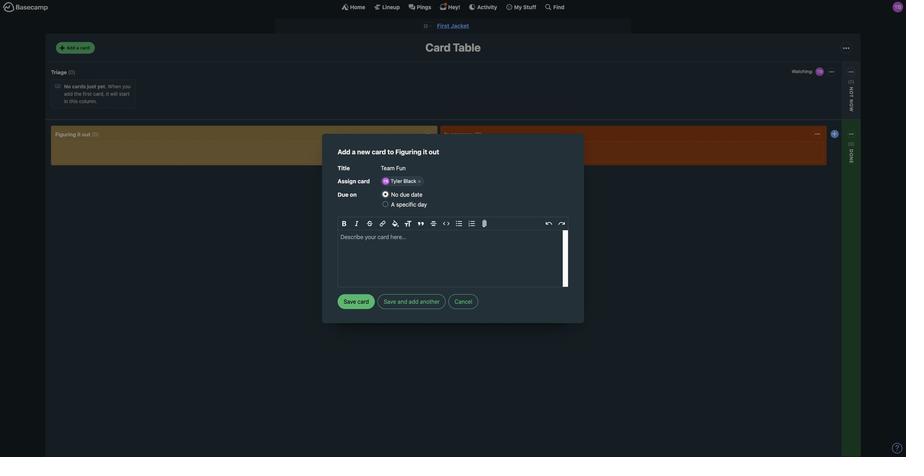 Task type: locate. For each thing, give the bounding box(es) containing it.
tyler black image
[[893, 2, 903, 12]]

0 vertical spatial add
[[67, 45, 75, 51]]

save and add another button
[[378, 295, 446, 310]]

2 horizontal spatial it
[[423, 148, 427, 156]]

color it red image
[[404, 170, 409, 175]]

out
[[82, 131, 90, 138], [429, 148, 439, 156]]

it left will
[[106, 91, 109, 97]]

figuring right 'to'
[[395, 148, 421, 156]]

a for new
[[352, 148, 356, 156]]

cards
[[72, 84, 86, 90]]

to
[[387, 148, 394, 156]]

it inside . when you add the first card, it will start in this column.
[[106, 91, 109, 97]]

add a new card to figuring it out
[[338, 148, 439, 156]]

no left due on the top
[[391, 192, 398, 198]]

jacket
[[451, 23, 469, 29]]

0 vertical spatial add
[[64, 91, 73, 97]]

Type a card title… text field
[[381, 163, 568, 174]]

it down this
[[77, 131, 81, 138]]

option group
[[381, 168, 431, 185]]

1 vertical spatial add
[[338, 148, 350, 156]]

lineup link
[[374, 4, 400, 11]]

color it green image
[[390, 178, 395, 183]]

n
[[849, 99, 854, 103], [849, 157, 854, 161]]

my
[[514, 4, 522, 10]]

when
[[108, 84, 121, 90]]

table
[[453, 41, 481, 54]]

1 horizontal spatial out
[[429, 148, 439, 156]]

1 vertical spatial a
[[352, 148, 356, 156]]

will
[[110, 91, 118, 97]]

0 vertical spatial n
[[849, 99, 854, 103]]

date
[[411, 192, 422, 198]]

due on
[[338, 192, 357, 198]]

t
[[849, 95, 854, 98]]

column.
[[79, 99, 97, 105]]

find
[[553, 4, 564, 10]]

1 horizontal spatial tyler black image
[[815, 67, 824, 77]]

1 horizontal spatial it
[[106, 91, 109, 97]]

1 o from the top
[[849, 91, 854, 95]]

no inside the 'add it to the schedule?' option group
[[391, 192, 398, 198]]

add up the in
[[64, 91, 73, 97]]

add
[[67, 45, 75, 51], [338, 148, 350, 156], [383, 191, 392, 197]]

no for no cards just yet
[[64, 84, 71, 90]]

add a card
[[67, 45, 90, 51]]

1 vertical spatial n
[[849, 157, 854, 161]]

1 vertical spatial no
[[391, 192, 398, 198]]

1 horizontal spatial add
[[409, 299, 418, 305]]

o for d o n e
[[849, 153, 854, 157]]

2 vertical spatial o
[[849, 153, 854, 157]]

a
[[391, 202, 395, 208]]

no cards just yet
[[64, 84, 105, 90]]

add right the and
[[409, 299, 418, 305]]

e
[[849, 161, 854, 164]]

add inside button
[[409, 299, 418, 305]]

new
[[357, 148, 370, 156]]

add a card link
[[56, 42, 95, 54]]

w
[[849, 107, 854, 112]]

hey!
[[448, 4, 460, 10]]

1 horizontal spatial no
[[391, 192, 398, 198]]

color it brown image
[[397, 178, 402, 183]]

d o n e
[[849, 149, 854, 164]]

card
[[80, 45, 90, 51], [372, 148, 386, 156], [358, 178, 370, 185], [393, 191, 404, 197]]

×
[[418, 178, 421, 184]]

color it purple image
[[418, 170, 424, 175]]

figuring down the in
[[55, 131, 76, 138]]

card,
[[93, 91, 105, 97]]

0 horizontal spatial figuring
[[55, 131, 76, 138]]

2 vertical spatial it
[[423, 148, 427, 156]]

0 vertical spatial no
[[64, 84, 71, 90]]

n down t
[[849, 99, 854, 103]]

tyler black ×
[[391, 178, 421, 184]]

2 vertical spatial add
[[383, 191, 392, 197]]

1 vertical spatial it
[[77, 131, 81, 138]]

0 horizontal spatial tyler black image
[[421, 145, 431, 155]]

1 vertical spatial out
[[429, 148, 439, 156]]

no
[[64, 84, 71, 90], [391, 192, 398, 198]]

my stuff
[[514, 4, 536, 10]]

stuff
[[523, 4, 536, 10]]

it
[[106, 91, 109, 97], [77, 131, 81, 138], [423, 148, 427, 156]]

0 horizontal spatial no
[[64, 84, 71, 90]]

you
[[122, 84, 131, 90]]

1 horizontal spatial add
[[338, 148, 350, 156]]

2 n from the top
[[849, 157, 854, 161]]

(0)
[[68, 69, 75, 75], [848, 79, 854, 84], [92, 131, 99, 138], [474, 131, 482, 138], [848, 141, 854, 147]]

add up a
[[383, 191, 392, 197]]

no due date
[[391, 192, 422, 198]]

title
[[338, 165, 350, 172]]

2 horizontal spatial add
[[383, 191, 392, 197]]

0 horizontal spatial add
[[64, 91, 73, 97]]

no for no due date
[[391, 192, 398, 198]]

in progress (0)
[[445, 131, 482, 138]]

tyler
[[391, 178, 402, 184]]

color it orange image
[[397, 170, 402, 175]]

tyler black image
[[815, 67, 824, 77], [421, 145, 431, 155]]

first
[[437, 23, 449, 29]]

1 vertical spatial o
[[849, 103, 854, 107]]

None submit
[[804, 101, 854, 110], [381, 155, 431, 164], [804, 164, 854, 172], [381, 202, 431, 211], [381, 224, 431, 232], [381, 232, 431, 241], [338, 295, 375, 310], [804, 101, 854, 110], [381, 155, 431, 164], [804, 164, 854, 172], [381, 202, 431, 211], [381, 224, 431, 232], [381, 232, 431, 241], [338, 295, 375, 310]]

save and add another
[[384, 299, 440, 305]]

o
[[849, 91, 854, 95], [849, 103, 854, 107], [849, 153, 854, 157]]

1 horizontal spatial a
[[352, 148, 356, 156]]

1 vertical spatial add
[[409, 299, 418, 305]]

add up title
[[338, 148, 350, 156]]

0 horizontal spatial a
[[76, 45, 79, 51]]

o down t
[[849, 103, 854, 107]]

add for add card
[[383, 191, 392, 197]]

(0) right figuring it out link
[[92, 131, 99, 138]]

hey! button
[[440, 4, 460, 11]]

0 vertical spatial o
[[849, 91, 854, 95]]

my stuff button
[[506, 4, 536, 11]]

switch accounts image
[[3, 2, 48, 13]]

0 vertical spatial a
[[76, 45, 79, 51]]

o up w in the top right of the page
[[849, 91, 854, 95]]

no left cards
[[64, 84, 71, 90]]

n o t n o w
[[849, 87, 854, 112]]

triage (0)
[[51, 69, 75, 75]]

lineup
[[382, 4, 400, 10]]

yet
[[97, 84, 105, 90]]

watching:
[[792, 69, 813, 74], [383, 147, 406, 153], [806, 155, 829, 161]]

1 vertical spatial figuring
[[395, 148, 421, 156]]

3 o from the top
[[849, 153, 854, 157]]

a
[[76, 45, 79, 51], [352, 148, 356, 156]]

add up triage (0)
[[67, 45, 75, 51]]

cancel link
[[449, 295, 478, 310]]

home link
[[342, 4, 365, 11]]

0 horizontal spatial add
[[67, 45, 75, 51]]

1 vertical spatial watching:
[[383, 147, 406, 153]]

o up e
[[849, 153, 854, 157]]

color it yellow image
[[390, 170, 395, 175]]

in
[[64, 99, 68, 105]]

triage link
[[51, 69, 67, 75]]

add card link
[[381, 189, 431, 198]]

figuring
[[55, 131, 76, 138], [395, 148, 421, 156]]

a specific day
[[391, 202, 427, 208]]

color it blue image
[[383, 178, 388, 183]]

cancel
[[455, 299, 472, 305]]

due
[[338, 192, 349, 198]]

rename link
[[381, 215, 431, 224]]

find button
[[545, 4, 564, 11]]

it up color it purple image on the top left
[[423, 148, 427, 156]]

0 vertical spatial it
[[106, 91, 109, 97]]

0 vertical spatial out
[[82, 131, 90, 138]]

n down d
[[849, 157, 854, 161]]

0 horizontal spatial it
[[77, 131, 81, 138]]

add
[[64, 91, 73, 97], [409, 299, 418, 305]]

2 o from the top
[[849, 103, 854, 107]]



Task type: vqa. For each thing, say whether or not it's contained in the screenshot.
Annie Bryan Icon
no



Task type: describe. For each thing, give the bounding box(es) containing it.
activity
[[477, 4, 497, 10]]

rename
[[383, 216, 401, 222]]

this
[[69, 99, 78, 105]]

first jacket
[[437, 23, 469, 29]]

first jacket link
[[437, 23, 469, 29]]

(0) up d
[[848, 141, 854, 147]]

0 horizontal spatial out
[[82, 131, 90, 138]]

× link
[[416, 178, 423, 185]]

color it pink image
[[411, 170, 417, 175]]

1 n from the top
[[849, 99, 854, 103]]

day
[[418, 202, 427, 208]]

1 vertical spatial tyler black image
[[421, 145, 431, 155]]

on
[[350, 192, 357, 198]]

d
[[849, 149, 854, 153]]

in progress link
[[445, 131, 473, 138]]

o for n o t n o w
[[849, 91, 854, 95]]

n
[[849, 87, 854, 91]]

specific
[[396, 202, 416, 208]]

(0) right triage
[[68, 69, 75, 75]]

due
[[400, 192, 410, 198]]

figuring it out link
[[55, 131, 90, 138]]

save
[[384, 299, 396, 305]]

assign
[[338, 178, 356, 185]]

in
[[445, 131, 449, 138]]

(0) up n
[[848, 79, 854, 84]]

activity link
[[469, 4, 497, 11]]

add it to the schedule? option group
[[383, 190, 568, 210]]

the
[[74, 91, 81, 97]]

card table
[[425, 41, 481, 54]]

color it white image
[[383, 170, 388, 175]]

assign card
[[338, 178, 370, 185]]

0 vertical spatial watching:
[[792, 69, 813, 74]]

black
[[404, 178, 416, 184]]

pings button
[[408, 4, 431, 11]]

card
[[425, 41, 451, 54]]

add for add a new card to figuring it out
[[338, 148, 350, 156]]

add for add a card
[[67, 45, 75, 51]]

and
[[398, 299, 407, 305]]

main element
[[0, 0, 906, 14]]

2 vertical spatial watching:
[[806, 155, 829, 161]]

just
[[87, 84, 96, 90]]

start
[[119, 91, 130, 97]]

.
[[105, 84, 106, 90]]

progress
[[451, 131, 473, 138]]

figuring it out (0)
[[55, 131, 99, 138]]

(0) right progress
[[474, 131, 482, 138]]

. when you add the first card, it will start in this column.
[[64, 84, 131, 105]]

triage
[[51, 69, 67, 75]]

another
[[420, 299, 440, 305]]

a for card
[[76, 45, 79, 51]]

home
[[350, 4, 365, 10]]

1 horizontal spatial figuring
[[395, 148, 421, 156]]

add inside . when you add the first card, it will start in this column.
[[64, 91, 73, 97]]

0 vertical spatial tyler black image
[[815, 67, 824, 77]]

pings
[[417, 4, 431, 10]]

add card
[[383, 191, 404, 197]]

Describe your card here… text field
[[338, 231, 568, 287]]

0 vertical spatial figuring
[[55, 131, 76, 138]]

first
[[83, 91, 92, 97]]



